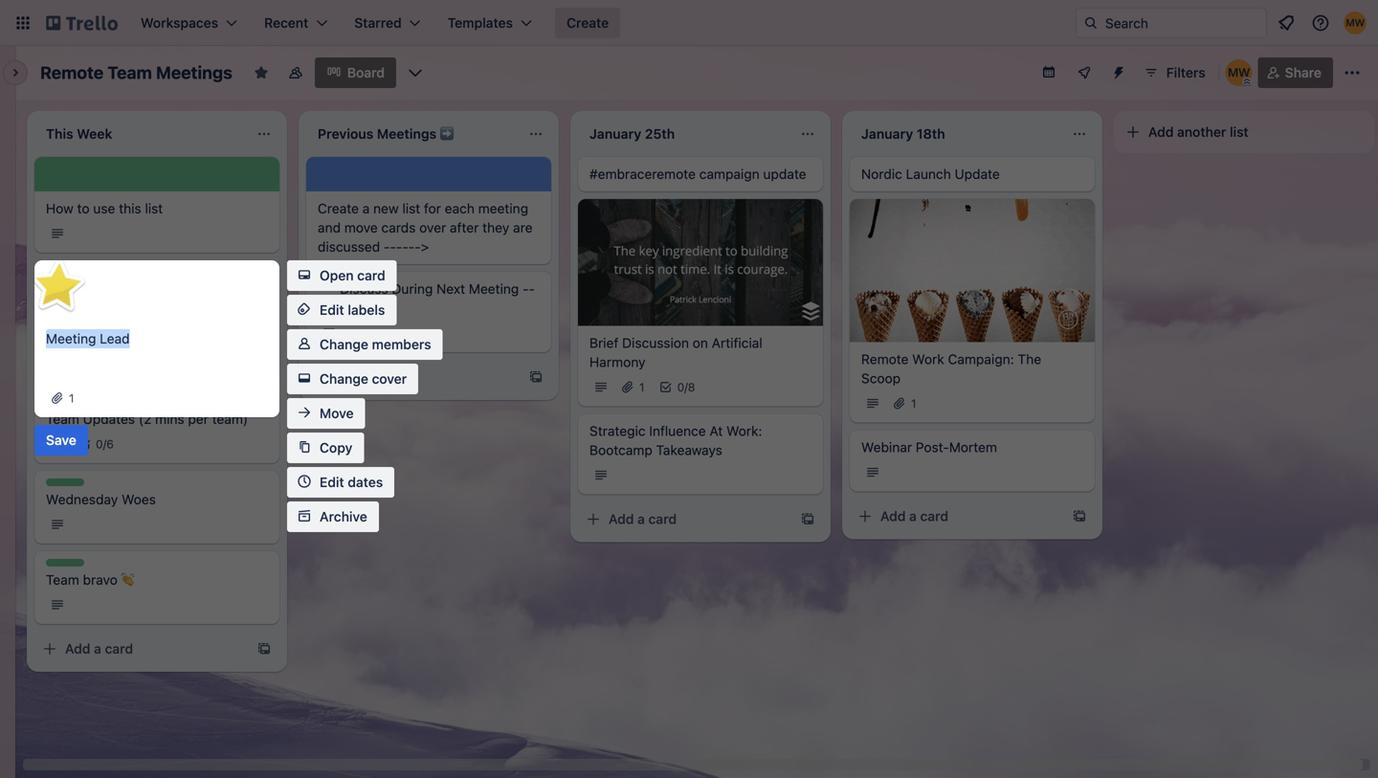 Task type: describe. For each thing, give the bounding box(es) containing it.
create a new list for each meeting and move cards over after they are discussed ------>
[[318, 201, 533, 255]]

a for add a card button for leftmost create from template… icon
[[366, 369, 373, 385]]

post-
[[916, 439, 949, 455]]

search image
[[1084, 15, 1099, 31]]

strategic influence at work: bootcamp takeaways
[[590, 423, 762, 458]]

add for leftmost create from template… icon
[[337, 369, 362, 385]]

add a card for add a card button for leftmost create from template… icon
[[337, 369, 405, 385]]

Board name text field
[[31, 57, 242, 88]]

archive
[[320, 509, 367, 525]]

color: green, title: "recurring item" element for team bravo 👏
[[46, 559, 84, 567]]

remote work campaign: the scoop link
[[862, 350, 1084, 388]]

remote team meetings
[[40, 62, 232, 83]]

add a card button for the left create from template… image
[[34, 634, 249, 664]]

over
[[419, 220, 446, 235]]

nordic launch update
[[862, 166, 1000, 182]]

create for create a new list for each meeting and move cards over after they are discussed ------>
[[318, 201, 359, 216]]

board
[[347, 65, 385, 80]]

campaign
[[700, 166, 760, 182]]

open
[[320, 268, 354, 283]]

a inside create a new list for each meeting and move cards over after they are discussed ------>
[[363, 201, 370, 216]]

webinar post-mortem
[[862, 439, 998, 455]]

how
[[46, 201, 74, 216]]

brief discussion on artificial harmony link
[[590, 334, 812, 372]]

bootcamp
[[590, 442, 653, 458]]

0 horizontal spatial list
[[145, 201, 163, 216]]

copy
[[320, 440, 353, 456]]

work
[[913, 351, 945, 367]]

woes
[[122, 492, 156, 507]]

nordic launch update link
[[862, 165, 1084, 184]]

the
[[1018, 351, 1042, 367]]

open card link
[[287, 260, 397, 291]]

add a card button for leftmost create from template… icon
[[306, 362, 521, 392]]

brief
[[590, 335, 619, 351]]

create a new list for each meeting and move cards over after they are discussed ------> link
[[318, 199, 540, 257]]

star or unstar board image
[[254, 65, 269, 80]]

add another list
[[1149, 124, 1249, 140]]

#embraceremote campaign update link
[[590, 165, 812, 184]]

add a card for add a card button related to the bottommost create from template… icon
[[609, 511, 677, 527]]

--- discuss during next meeting -- -
[[318, 281, 535, 316]]

this
[[119, 201, 141, 216]]

save
[[46, 432, 76, 448]]

primary element
[[0, 0, 1379, 46]]

are
[[513, 220, 533, 235]]

how to use this list link
[[46, 199, 268, 218]]

1 for harmony
[[639, 381, 645, 394]]

add a card for add a card button corresponding to create from template… image to the right
[[881, 508, 949, 524]]

after
[[450, 220, 479, 235]]

discuss
[[340, 281, 388, 297]]

6
[[106, 437, 114, 451]]

each
[[445, 201, 475, 216]]

strategic influence at work: bootcamp takeaways link
[[590, 422, 812, 460]]

switch to… image
[[13, 13, 33, 33]]

change cover button
[[287, 364, 419, 394]]

list inside button
[[1230, 124, 1249, 140]]

update
[[955, 166, 1000, 182]]

change cover
[[320, 371, 407, 387]]

edit labels button
[[287, 295, 397, 325]]

harmony
[[590, 354, 646, 370]]

meeting lead
[[46, 331, 130, 347]]

(2
[[139, 411, 152, 427]]

how to use this list
[[46, 201, 163, 216]]

maria williams (mariawilliams94) image inside primary element
[[1344, 11, 1367, 34]]

meeting
[[478, 201, 528, 216]]

--- discuss during next meeting -- - link
[[318, 280, 540, 318]]

next
[[437, 281, 465, 297]]

campaign:
[[948, 351, 1014, 367]]

remote work campaign: the scoop
[[862, 351, 1042, 386]]

cards
[[381, 220, 416, 235]]

meeting inside --- discuss during next meeting -- -
[[469, 281, 519, 297]]

0 / 8
[[677, 381, 695, 394]]

move button
[[287, 398, 365, 429]]

add inside add another list button
[[1149, 124, 1174, 140]]

mins
[[155, 411, 184, 427]]

card for add a card button related to the bottommost create from template… icon
[[649, 511, 677, 527]]

takeaways
[[656, 442, 723, 458]]

archive button
[[287, 502, 379, 532]]

0 for 0 / 8
[[677, 381, 685, 394]]

at
[[710, 423, 723, 439]]

1 for scoop
[[911, 397, 917, 410]]

/ for 8
[[685, 381, 688, 394]]

another
[[1178, 124, 1227, 140]]

and
[[318, 220, 341, 235]]

copy button
[[287, 433, 364, 463]]

filters button
[[1138, 57, 1212, 88]]

1 vertical spatial create from template… image
[[800, 512, 816, 527]]

/ for 6
[[103, 437, 106, 451]]

board link
[[315, 57, 396, 88]]

webinar post-mortem link
[[862, 438, 1084, 457]]



Task type: locate. For each thing, give the bounding box(es) containing it.
edit for edit labels
[[320, 302, 344, 318]]

0 vertical spatial create
[[567, 15, 609, 31]]

discussion
[[622, 335, 689, 351]]

a down bravo
[[94, 641, 101, 657]]

1 vertical spatial remote
[[862, 351, 909, 367]]

change
[[320, 336, 368, 352], [320, 371, 368, 387]]

0 horizontal spatial remote
[[40, 62, 104, 83]]

team bravo 👏 link
[[46, 571, 268, 590]]

change down edit labels button
[[320, 336, 368, 352]]

calendar power-up image
[[1041, 64, 1057, 79]]

strategic
[[590, 423, 646, 439]]

brief discussion on artificial harmony
[[590, 335, 763, 370]]

edit left labels on the top of page
[[320, 302, 344, 318]]

change for change cover
[[320, 371, 368, 387]]

1 vertical spatial maria williams (mariawilliams94) image
[[1226, 59, 1253, 86]]

card down takeaways
[[649, 511, 677, 527]]

cover
[[372, 371, 407, 387]]

color: green, title: "recurring item" element up save
[[46, 398, 84, 406]]

add for the left create from template… image
[[65, 641, 90, 657]]

artificial
[[712, 335, 763, 351]]

0 horizontal spatial create from template… image
[[528, 370, 544, 385]]

to
[[77, 201, 90, 216]]

1 horizontal spatial create
[[567, 15, 609, 31]]

team inside team bravo 👏 link
[[46, 572, 79, 588]]

add a card button for create from template… image to the right
[[850, 501, 1065, 532]]

mortem
[[949, 439, 998, 455]]

a down 'bootcamp'
[[638, 511, 645, 527]]

edit inside "button"
[[320, 474, 344, 490]]

card for add a card button corresponding to create from template… image to the right
[[920, 508, 949, 524]]

edit dates
[[320, 474, 383, 490]]

a down webinar post-mortem
[[910, 508, 917, 524]]

2 color: green, title: "recurring item" element from the top
[[46, 479, 84, 486]]

create from template… image
[[1072, 509, 1087, 524], [257, 641, 272, 657]]

during
[[392, 281, 433, 297]]

dates
[[348, 474, 383, 490]]

0 horizontal spatial /
[[103, 437, 106, 451]]

1 horizontal spatial remote
[[862, 351, 909, 367]]

add a card for add a card button associated with the left create from template… image
[[65, 641, 133, 657]]

1 color: green, title: "recurring item" element from the top
[[46, 398, 84, 406]]

add a card button down takeaways
[[578, 504, 793, 535]]

use
[[93, 201, 115, 216]]

card down 👏
[[105, 641, 133, 657]]

card down post-
[[920, 508, 949, 524]]

influence
[[649, 423, 706, 439]]

open card
[[320, 268, 386, 283]]

a
[[363, 201, 370, 216], [366, 369, 373, 385], [910, 508, 917, 524], [638, 511, 645, 527], [94, 641, 101, 657]]

team bravo 👏
[[46, 572, 135, 588]]

add a card button for the bottommost create from template… icon
[[578, 504, 793, 535]]

open information menu image
[[1311, 13, 1331, 33]]

save button
[[34, 425, 88, 456]]

remote inside remote work campaign: the scoop
[[862, 351, 909, 367]]

card right open
[[357, 268, 386, 283]]

1 edit from the top
[[320, 302, 344, 318]]

#embraceremote campaign update
[[590, 166, 807, 182]]

a up move on the top of the page
[[363, 201, 370, 216]]

add a card down 'bootcamp'
[[609, 511, 677, 527]]

0 notifications image
[[1275, 11, 1298, 34]]

1 horizontal spatial meeting
[[469, 281, 519, 297]]

nordic
[[862, 166, 903, 182]]

color: green, title: "recurring item" element up wednesday
[[46, 479, 84, 486]]

add down 'bootcamp'
[[609, 511, 634, 527]]

/ down brief discussion on artificial harmony
[[685, 381, 688, 394]]

workspace visible image
[[288, 65, 303, 80]]

2 vertical spatial color: green, title: "recurring item" element
[[46, 559, 84, 567]]

1
[[639, 381, 645, 394], [69, 392, 74, 405], [911, 397, 917, 410]]

team for updates
[[46, 411, 79, 427]]

team)
[[212, 411, 248, 427]]

share
[[1285, 65, 1322, 80]]

add down "team bravo 👏"
[[65, 641, 90, 657]]

0 left 6
[[96, 437, 103, 451]]

edit for edit dates
[[320, 474, 344, 490]]

1 vertical spatial create from template… image
[[257, 641, 272, 657]]

1 change from the top
[[320, 336, 368, 352]]

team for bravo
[[46, 572, 79, 588]]

list inside create a new list for each meeting and move cards over after they are discussed ------>
[[402, 201, 420, 216]]

filters
[[1167, 65, 1206, 80]]

3 color: green, title: "recurring item" element from the top
[[46, 559, 84, 567]]

list right another
[[1230, 124, 1249, 140]]

2 edit from the top
[[320, 474, 344, 490]]

add a card button down 'members' in the left of the page
[[306, 362, 521, 392]]

team left bravo
[[46, 572, 79, 588]]

add down the 'webinar'
[[881, 508, 906, 524]]

add another list button
[[1114, 111, 1375, 153]]

move
[[320, 405, 354, 421]]

meeting left lead
[[46, 331, 96, 347]]

customize views image
[[406, 63, 425, 82]]

0 vertical spatial team
[[108, 62, 152, 83]]

0 left 8
[[677, 381, 685, 394]]

color: green, title: "recurring item" element for team updates (2 mins per team)
[[46, 398, 84, 406]]

power ups image
[[1077, 65, 1092, 80]]

meeting lead link
[[46, 329, 268, 348]]

0 vertical spatial change
[[320, 336, 368, 352]]

change for change members
[[320, 336, 368, 352]]

add a card button down 👏
[[34, 634, 249, 664]]

maria williams (mariawilliams94) image right "open information menu" image
[[1344, 11, 1367, 34]]

#embraceremote
[[590, 166, 696, 182]]

1 up save
[[69, 392, 74, 405]]

2 change from the top
[[320, 371, 368, 387]]

list left for
[[402, 201, 420, 216]]

card for add a card button for leftmost create from template… icon
[[377, 369, 405, 385]]

0 vertical spatial edit
[[320, 302, 344, 318]]

2 horizontal spatial list
[[1230, 124, 1249, 140]]

add for the bottommost create from template… icon
[[609, 511, 634, 527]]

2 vertical spatial team
[[46, 572, 79, 588]]

1 vertical spatial color: green, title: "recurring item" element
[[46, 479, 84, 486]]

card
[[357, 268, 386, 283], [377, 369, 405, 385], [920, 508, 949, 524], [649, 511, 677, 527], [105, 641, 133, 657]]

team inside board name text box
[[108, 62, 152, 83]]

show menu image
[[1343, 63, 1362, 82]]

add down 'change members' button
[[337, 369, 362, 385]]

per
[[188, 411, 209, 427]]

create from template… image
[[528, 370, 544, 385], [800, 512, 816, 527]]

remote for remote team meetings
[[40, 62, 104, 83]]

0 horizontal spatial 0
[[96, 437, 103, 451]]

0 vertical spatial meeting
[[469, 281, 519, 297]]

color: green, title: "recurring item" element for wednesday woes
[[46, 479, 84, 486]]

1 vertical spatial /
[[103, 437, 106, 451]]

discussed
[[318, 239, 380, 255]]

updates
[[83, 411, 135, 427]]

0 vertical spatial 0
[[677, 381, 685, 394]]

edit inside button
[[320, 302, 344, 318]]

scoop
[[862, 370, 901, 386]]

add left another
[[1149, 124, 1174, 140]]

0 horizontal spatial maria williams (mariawilliams94) image
[[1226, 59, 1253, 86]]

-
[[384, 239, 390, 255], [390, 239, 396, 255], [396, 239, 402, 255], [402, 239, 409, 255], [409, 239, 415, 255], [415, 239, 421, 255], [318, 281, 324, 297], [324, 281, 330, 297], [330, 281, 336, 297], [523, 281, 529, 297], [529, 281, 535, 297], [318, 300, 324, 316]]

add a card down webinar post-mortem
[[881, 508, 949, 524]]

lead
[[100, 331, 130, 347]]

1 up webinar post-mortem
[[911, 397, 917, 410]]

change members
[[320, 336, 431, 352]]

they
[[483, 220, 510, 235]]

add a card down 'change members' button
[[337, 369, 405, 385]]

change up move
[[320, 371, 368, 387]]

0 horizontal spatial create from template… image
[[257, 641, 272, 657]]

0 horizontal spatial 1
[[69, 392, 74, 405]]

1 vertical spatial create
[[318, 201, 359, 216]]

0 horizontal spatial meeting
[[46, 331, 96, 347]]

1 vertical spatial edit
[[320, 474, 344, 490]]

a for add a card button associated with the left create from template… image
[[94, 641, 101, 657]]

a for add a card button corresponding to create from template… image to the right
[[910, 508, 917, 524]]

edit left dates
[[320, 474, 344, 490]]

1 down harmony
[[639, 381, 645, 394]]

/ down updates
[[103, 437, 106, 451]]

👏
[[121, 572, 135, 588]]

change members button
[[287, 329, 443, 360]]

color: green, title: "recurring item" element up "team bravo 👏"
[[46, 559, 84, 567]]

card down 'members' in the left of the page
[[377, 369, 405, 385]]

team updates (2 mins per team) link
[[46, 410, 268, 429]]

team up save
[[46, 411, 79, 427]]

0 vertical spatial create from template… image
[[1072, 509, 1087, 524]]

add a card button down webinar post-mortem link
[[850, 501, 1065, 532]]

add for create from template… image to the right
[[881, 508, 906, 524]]

1 horizontal spatial create from template… image
[[800, 512, 816, 527]]

8
[[688, 381, 695, 394]]

update
[[763, 166, 807, 182]]

edit
[[320, 302, 344, 318], [320, 474, 344, 490]]

a for add a card button related to the bottommost create from template… icon
[[638, 511, 645, 527]]

change inside button
[[320, 336, 368, 352]]

Search field
[[1099, 9, 1266, 37]]

add a card button
[[306, 362, 521, 392], [850, 501, 1065, 532], [578, 504, 793, 535], [34, 634, 249, 664]]

a down 'change members' button
[[366, 369, 373, 385]]

1 vertical spatial team
[[46, 411, 79, 427]]

color: green, title: "recurring item" element
[[46, 398, 84, 406], [46, 479, 84, 486], [46, 559, 84, 567]]

bravo
[[83, 572, 118, 588]]

0 horizontal spatial create
[[318, 201, 359, 216]]

>
[[421, 239, 429, 255]]

edit labels
[[320, 302, 385, 318]]

1 vertical spatial meeting
[[46, 331, 96, 347]]

/
[[685, 381, 688, 394], [103, 437, 106, 451]]

meeting right the next
[[469, 281, 519, 297]]

0 for 0 / 6
[[96, 437, 103, 451]]

remote inside board name text box
[[40, 62, 104, 83]]

move
[[344, 220, 378, 235]]

1 horizontal spatial 1
[[639, 381, 645, 394]]

star image
[[26, 254, 91, 319]]

0 vertical spatial maria williams (mariawilliams94) image
[[1344, 11, 1367, 34]]

add
[[1149, 124, 1174, 140], [337, 369, 362, 385], [881, 508, 906, 524], [609, 511, 634, 527], [65, 641, 90, 657]]

add a card
[[337, 369, 405, 385], [881, 508, 949, 524], [609, 511, 677, 527], [65, 641, 133, 657]]

edit dates button
[[287, 467, 395, 498]]

change inside button
[[320, 371, 368, 387]]

members
[[372, 336, 431, 352]]

1 horizontal spatial 0
[[677, 381, 685, 394]]

new
[[373, 201, 399, 216]]

Meeting Lead text field
[[46, 329, 268, 383]]

webinar
[[862, 439, 912, 455]]

on
[[693, 335, 708, 351]]

team updates (2 mins per team)
[[46, 411, 248, 427]]

create for create
[[567, 15, 609, 31]]

work:
[[727, 423, 762, 439]]

list right this
[[145, 201, 163, 216]]

create inside create a new list for each meeting and move cards over after they are discussed ------>
[[318, 201, 359, 216]]

meeting
[[469, 281, 519, 297], [46, 331, 96, 347]]

0 vertical spatial /
[[685, 381, 688, 394]]

0 vertical spatial create from template… image
[[528, 370, 544, 385]]

wednesday
[[46, 492, 118, 507]]

remote
[[40, 62, 104, 83], [862, 351, 909, 367]]

team inside team updates (2 mins per team) link
[[46, 411, 79, 427]]

1 vertical spatial change
[[320, 371, 368, 387]]

remote for remote work campaign: the scoop
[[862, 351, 909, 367]]

share button
[[1259, 57, 1334, 88]]

wednesday woes
[[46, 492, 156, 507]]

labels
[[348, 302, 385, 318]]

0 vertical spatial remote
[[40, 62, 104, 83]]

create button
[[555, 8, 620, 38]]

add a card down bravo
[[65, 641, 133, 657]]

1 vertical spatial 0
[[96, 437, 103, 451]]

launch
[[906, 166, 951, 182]]

1 horizontal spatial maria williams (mariawilliams94) image
[[1344, 11, 1367, 34]]

for
[[424, 201, 441, 216]]

1 horizontal spatial /
[[685, 381, 688, 394]]

card for add a card button associated with the left create from template… image
[[105, 641, 133, 657]]

team left meetings
[[108, 62, 152, 83]]

maria williams (mariawilliams94) image right filters
[[1226, 59, 1253, 86]]

1 horizontal spatial list
[[402, 201, 420, 216]]

0 vertical spatial color: green, title: "recurring item" element
[[46, 398, 84, 406]]

0 / 6
[[96, 437, 114, 451]]

1 horizontal spatial create from template… image
[[1072, 509, 1087, 524]]

maria williams (mariawilliams94) image
[[1344, 11, 1367, 34], [1226, 59, 1253, 86]]

2 horizontal spatial 1
[[911, 397, 917, 410]]

create inside button
[[567, 15, 609, 31]]



Task type: vqa. For each thing, say whether or not it's contained in the screenshot.
Starred Icon
no



